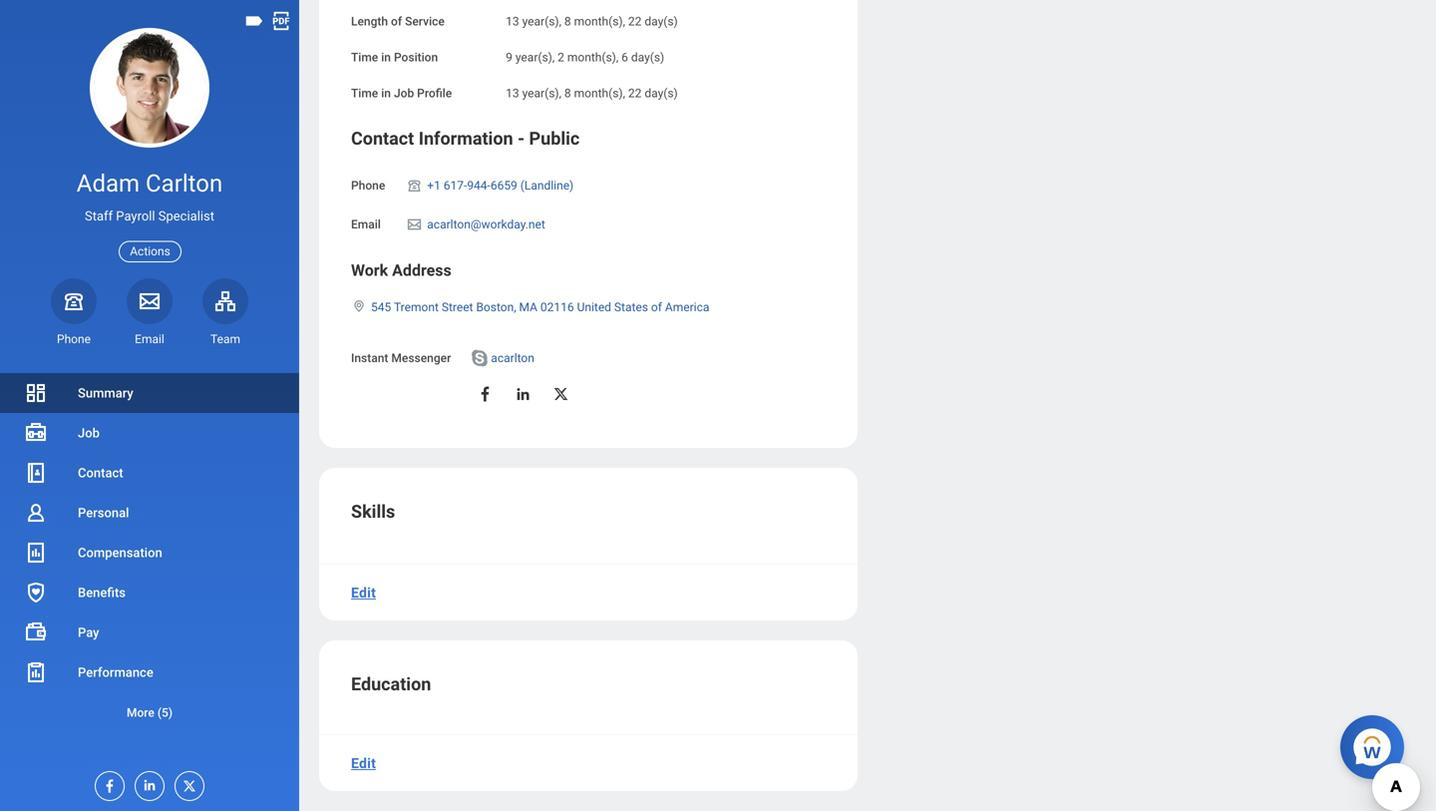 Task type: describe. For each thing, give the bounding box(es) containing it.
america
[[665, 300, 710, 314]]

linkedin image
[[514, 385, 532, 403]]

view printable version (pdf) image
[[270, 10, 292, 32]]

length
[[351, 15, 388, 29]]

compensation
[[78, 545, 162, 560]]

13 for time in job profile
[[506, 87, 519, 101]]

facebook image
[[96, 772, 118, 794]]

adam
[[77, 169, 140, 198]]

545 tremont street boston, ma 02116 united states of america link
[[371, 296, 710, 314]]

year(s), for time in position
[[516, 51, 555, 65]]

email inside popup button
[[135, 332, 164, 346]]

0 vertical spatial of
[[391, 15, 402, 29]]

edit for skills
[[351, 585, 376, 601]]

contact link
[[0, 453, 299, 493]]

skills
[[351, 501, 395, 522]]

list containing summary
[[0, 373, 299, 732]]

job link
[[0, 413, 299, 453]]

facebook image
[[476, 385, 494, 403]]

tag image
[[243, 10, 265, 32]]

9
[[506, 51, 513, 65]]

contact information - public group
[[351, 127, 826, 416]]

compensation link
[[0, 533, 299, 573]]

day(s) for length of service
[[645, 15, 678, 29]]

email adam carlton element
[[127, 331, 173, 347]]

acarlton@workday.net link
[[427, 213, 546, 231]]

email button
[[127, 278, 173, 347]]

more (5) button
[[0, 692, 299, 732]]

contact image
[[24, 461, 48, 485]]

of inside contact information - public 'group'
[[651, 300, 662, 314]]

9 year(s), 2 month(s), 6 day(s)
[[506, 51, 665, 65]]

time in position element
[[506, 39, 665, 66]]

+1
[[427, 178, 441, 192]]

instant
[[351, 351, 389, 365]]

22 for time in job profile
[[628, 87, 642, 101]]

13 year(s), 8 month(s), 22 day(s) for time in job profile
[[506, 87, 678, 101]]

phone button
[[51, 278, 97, 347]]

pay
[[78, 625, 99, 640]]

-
[[518, 128, 525, 149]]

benefits image
[[24, 581, 48, 605]]

summary link
[[0, 373, 299, 413]]

contact information - public
[[351, 128, 580, 149]]

time in position
[[351, 51, 438, 65]]

8 for length of service
[[565, 15, 571, 29]]

profile
[[417, 87, 452, 101]]

service
[[405, 15, 445, 29]]

tremont
[[394, 300, 439, 314]]

edit for education
[[351, 755, 376, 772]]

payroll
[[116, 209, 155, 224]]

actions button
[[119, 241, 181, 262]]

phone inside contact information - public 'group'
[[351, 178, 385, 192]]

summary image
[[24, 381, 48, 405]]

position
[[394, 51, 438, 65]]

phone image
[[405, 177, 423, 193]]

mail image
[[405, 216, 423, 232]]

month(s), for length of service
[[574, 15, 626, 29]]

performance link
[[0, 652, 299, 692]]

job inside list
[[78, 426, 100, 440]]

location image
[[351, 299, 367, 313]]

personal image
[[24, 501, 48, 525]]

phone image
[[60, 289, 88, 313]]

states
[[614, 300, 648, 314]]

messenger
[[391, 351, 451, 365]]

job image
[[24, 421, 48, 445]]

pay image
[[24, 621, 48, 645]]

13 year(s), 8 month(s), 22 day(s) for length of service
[[506, 15, 678, 29]]

contact for contact
[[78, 465, 123, 480]]

month(s), for time in position
[[568, 51, 619, 65]]



Task type: vqa. For each thing, say whether or not it's contained in the screenshot.
Monthly Benefit Provider Premiums's plus image
no



Task type: locate. For each thing, give the bounding box(es) containing it.
edit button for skills
[[343, 573, 384, 613]]

contact information - public button
[[351, 128, 580, 149]]

information
[[419, 128, 513, 149]]

edit button down skills
[[343, 573, 384, 613]]

2 edit from the top
[[351, 755, 376, 772]]

phone
[[351, 178, 385, 192], [57, 332, 91, 346]]

1 time from the top
[[351, 51, 378, 65]]

actions
[[130, 245, 170, 258]]

carlton
[[146, 169, 223, 198]]

performance
[[78, 665, 153, 680]]

22 inside length of service element
[[628, 15, 642, 29]]

2 8 from the top
[[565, 87, 571, 101]]

0 horizontal spatial contact
[[78, 465, 123, 480]]

2 edit button from the top
[[343, 743, 384, 783]]

edit button down education
[[343, 743, 384, 783]]

acarlton link
[[491, 347, 535, 365]]

month(s), down 9 year(s), 2 month(s), 6 day(s)
[[574, 87, 626, 101]]

0 vertical spatial edit
[[351, 585, 376, 601]]

social media x image
[[552, 385, 570, 403]]

performance image
[[24, 660, 48, 684]]

united
[[577, 300, 612, 314]]

day(s) for time in job profile
[[645, 87, 678, 101]]

1 vertical spatial 8
[[565, 87, 571, 101]]

staff payroll specialist
[[85, 209, 214, 224]]

time for time in job profile
[[351, 87, 378, 101]]

compensation image
[[24, 541, 48, 565]]

0 vertical spatial 13
[[506, 15, 519, 29]]

day(s) down 9 year(s), 2 month(s), 6 day(s)
[[645, 87, 678, 101]]

email up work
[[351, 217, 381, 231]]

(landline)
[[521, 178, 574, 192]]

team adam carlton element
[[203, 331, 248, 347]]

email
[[351, 217, 381, 231], [135, 332, 164, 346]]

of right the length on the left of the page
[[391, 15, 402, 29]]

day(s) inside length of service element
[[645, 15, 678, 29]]

contact inside 'group'
[[351, 128, 414, 149]]

personal
[[78, 505, 129, 520]]

job down summary
[[78, 426, 100, 440]]

1 vertical spatial phone
[[57, 332, 91, 346]]

0 vertical spatial phone
[[351, 178, 385, 192]]

contact
[[351, 128, 414, 149], [78, 465, 123, 480]]

13 year(s), 8 month(s), 22 day(s) down 9 year(s), 2 month(s), 6 day(s)
[[506, 87, 678, 101]]

1 vertical spatial day(s)
[[631, 51, 665, 65]]

summary
[[78, 386, 133, 401]]

month(s), inside length of service element
[[574, 15, 626, 29]]

year(s), for length of service
[[522, 15, 562, 29]]

0 horizontal spatial email
[[135, 332, 164, 346]]

6659
[[491, 178, 518, 192]]

in down the time in position
[[381, 87, 391, 101]]

+1 617-944-6659 (landline) link
[[427, 174, 574, 192]]

0 vertical spatial time
[[351, 51, 378, 65]]

navigation pane region
[[0, 0, 299, 811]]

day(s)
[[645, 15, 678, 29], [631, 51, 665, 65], [645, 87, 678, 101]]

0 vertical spatial in
[[381, 51, 391, 65]]

phone inside phone adam carlton element
[[57, 332, 91, 346]]

1 vertical spatial email
[[135, 332, 164, 346]]

0 vertical spatial 8
[[565, 15, 571, 29]]

day(s) up time in position element
[[645, 15, 678, 29]]

phone left phone icon
[[351, 178, 385, 192]]

6
[[622, 51, 628, 65]]

1 vertical spatial in
[[381, 87, 391, 101]]

acarlton@workday.net
[[427, 217, 546, 231]]

email inside contact information - public 'group'
[[351, 217, 381, 231]]

22 down 6
[[628, 87, 642, 101]]

time for time in position
[[351, 51, 378, 65]]

time
[[351, 51, 378, 65], [351, 87, 378, 101]]

0 horizontal spatial job
[[78, 426, 100, 440]]

13 down 9
[[506, 87, 519, 101]]

1 vertical spatial 22
[[628, 87, 642, 101]]

education
[[351, 674, 431, 695]]

(5)
[[157, 706, 173, 720]]

of right states
[[651, 300, 662, 314]]

list
[[0, 373, 299, 732]]

edit down education
[[351, 755, 376, 772]]

in left position
[[381, 51, 391, 65]]

year(s), for time in job profile
[[522, 87, 562, 101]]

street
[[442, 300, 473, 314]]

2 time from the top
[[351, 87, 378, 101]]

year(s), inside time in position element
[[516, 51, 555, 65]]

month(s), for time in job profile
[[574, 87, 626, 101]]

22 inside time in job profile element
[[628, 87, 642, 101]]

year(s), down the 2
[[522, 87, 562, 101]]

0 vertical spatial day(s)
[[645, 15, 678, 29]]

time down the time in position
[[351, 87, 378, 101]]

0 vertical spatial 22
[[628, 15, 642, 29]]

22 for length of service
[[628, 15, 642, 29]]

skype image
[[469, 348, 489, 368]]

time in job profile element
[[506, 75, 678, 102]]

mail image
[[138, 289, 162, 313]]

time in job profile
[[351, 87, 452, 101]]

adam carlton
[[77, 169, 223, 198]]

acarlton
[[491, 351, 535, 365]]

8 inside length of service element
[[565, 15, 571, 29]]

1 vertical spatial of
[[651, 300, 662, 314]]

1 horizontal spatial job
[[394, 87, 414, 101]]

year(s),
[[522, 15, 562, 29], [516, 51, 555, 65], [522, 87, 562, 101]]

work
[[351, 261, 388, 280]]

1 vertical spatial 13
[[506, 87, 519, 101]]

2 vertical spatial day(s)
[[645, 87, 678, 101]]

13 up 9
[[506, 15, 519, 29]]

1 8 from the top
[[565, 15, 571, 29]]

545
[[371, 300, 391, 314]]

1 vertical spatial year(s),
[[516, 51, 555, 65]]

staff
[[85, 209, 113, 224]]

1 13 year(s), 8 month(s), 22 day(s) from the top
[[506, 15, 678, 29]]

944-
[[467, 178, 491, 192]]

month(s), up time in job profile element at the left top of the page
[[568, 51, 619, 65]]

team link
[[203, 278, 248, 347]]

1 vertical spatial 13 year(s), 8 month(s), 22 day(s)
[[506, 87, 678, 101]]

in for job
[[381, 87, 391, 101]]

0 vertical spatial contact
[[351, 128, 414, 149]]

contact up the personal
[[78, 465, 123, 480]]

contact inside list
[[78, 465, 123, 480]]

2 in from the top
[[381, 87, 391, 101]]

0 horizontal spatial of
[[391, 15, 402, 29]]

benefits
[[78, 585, 126, 600]]

1 vertical spatial edit button
[[343, 743, 384, 783]]

ma
[[519, 300, 538, 314]]

2
[[558, 51, 565, 65]]

13
[[506, 15, 519, 29], [506, 87, 519, 101]]

2 22 from the top
[[628, 87, 642, 101]]

617-
[[444, 178, 467, 192]]

view team image
[[214, 289, 237, 313]]

0 vertical spatial edit button
[[343, 573, 384, 613]]

0 vertical spatial year(s),
[[522, 15, 562, 29]]

2 13 year(s), 8 month(s), 22 day(s) from the top
[[506, 87, 678, 101]]

day(s) for time in position
[[631, 51, 665, 65]]

month(s), up time in position element
[[574, 15, 626, 29]]

day(s) inside time in job profile element
[[645, 87, 678, 101]]

1 vertical spatial edit
[[351, 755, 376, 772]]

edit button for education
[[343, 743, 384, 783]]

length of service element
[[506, 3, 678, 30]]

edit button
[[343, 573, 384, 613], [343, 743, 384, 783]]

year(s), right 9
[[516, 51, 555, 65]]

specialist
[[158, 209, 214, 224]]

13 inside time in job profile element
[[506, 87, 519, 101]]

pay link
[[0, 613, 299, 652]]

year(s), up the 2
[[522, 15, 562, 29]]

0 horizontal spatial phone
[[57, 332, 91, 346]]

8
[[565, 15, 571, 29], [565, 87, 571, 101]]

1 vertical spatial month(s),
[[568, 51, 619, 65]]

in
[[381, 51, 391, 65], [381, 87, 391, 101]]

edit
[[351, 585, 376, 601], [351, 755, 376, 772]]

month(s), inside time in job profile element
[[574, 87, 626, 101]]

boston,
[[476, 300, 516, 314]]

0 vertical spatial job
[[394, 87, 414, 101]]

1 horizontal spatial phone
[[351, 178, 385, 192]]

22 up 6
[[628, 15, 642, 29]]

edit down skills
[[351, 585, 376, 601]]

phone adam carlton element
[[51, 331, 97, 347]]

linkedin image
[[136, 772, 158, 793]]

2 13 from the top
[[506, 87, 519, 101]]

in for position
[[381, 51, 391, 65]]

8 inside time in job profile element
[[565, 87, 571, 101]]

of
[[391, 15, 402, 29], [651, 300, 662, 314]]

more (5)
[[127, 706, 173, 720]]

length of service
[[351, 15, 445, 29]]

personal link
[[0, 493, 299, 533]]

contact down the time in job profile on the left top of page
[[351, 128, 414, 149]]

x image
[[176, 772, 198, 794]]

day(s) inside time in position element
[[631, 51, 665, 65]]

0 vertical spatial email
[[351, 217, 381, 231]]

8 down the 2
[[565, 87, 571, 101]]

8 up time in position element
[[565, 15, 571, 29]]

1 horizontal spatial of
[[651, 300, 662, 314]]

1 vertical spatial job
[[78, 426, 100, 440]]

22
[[628, 15, 642, 29], [628, 87, 642, 101]]

time down the length on the left of the page
[[351, 51, 378, 65]]

team
[[211, 332, 240, 346]]

month(s), inside time in position element
[[568, 51, 619, 65]]

address
[[392, 261, 452, 280]]

more
[[127, 706, 154, 720]]

1 edit button from the top
[[343, 573, 384, 613]]

2 vertical spatial year(s),
[[522, 87, 562, 101]]

13 inside length of service element
[[506, 15, 519, 29]]

email down mail icon
[[135, 332, 164, 346]]

month(s),
[[574, 15, 626, 29], [568, 51, 619, 65], [574, 87, 626, 101]]

1 horizontal spatial email
[[351, 217, 381, 231]]

year(s), inside length of service element
[[522, 15, 562, 29]]

day(s) right 6
[[631, 51, 665, 65]]

job
[[394, 87, 414, 101], [78, 426, 100, 440]]

contact for contact information - public
[[351, 128, 414, 149]]

0 vertical spatial month(s),
[[574, 15, 626, 29]]

13 year(s), 8 month(s), 22 day(s)
[[506, 15, 678, 29], [506, 87, 678, 101]]

public
[[529, 128, 580, 149]]

more (5) button
[[0, 701, 299, 725]]

1 vertical spatial time
[[351, 87, 378, 101]]

13 for length of service
[[506, 15, 519, 29]]

work address
[[351, 261, 452, 280]]

02116
[[541, 300, 574, 314]]

1 vertical spatial contact
[[78, 465, 123, 480]]

+1 617-944-6659 (landline)
[[427, 178, 574, 192]]

8 for time in job profile
[[565, 87, 571, 101]]

1 in from the top
[[381, 51, 391, 65]]

2 vertical spatial month(s),
[[574, 87, 626, 101]]

0 vertical spatial 13 year(s), 8 month(s), 22 day(s)
[[506, 15, 678, 29]]

phone down phone image
[[57, 332, 91, 346]]

1 22 from the top
[[628, 15, 642, 29]]

1 edit from the top
[[351, 585, 376, 601]]

job left profile
[[394, 87, 414, 101]]

year(s), inside time in job profile element
[[522, 87, 562, 101]]

13 year(s), 8 month(s), 22 day(s) up time in position element
[[506, 15, 678, 29]]

1 horizontal spatial contact
[[351, 128, 414, 149]]

benefits link
[[0, 573, 299, 613]]

545 tremont street boston, ma 02116 united states of america
[[371, 300, 710, 314]]

1 13 from the top
[[506, 15, 519, 29]]

instant messenger
[[351, 351, 451, 365]]



